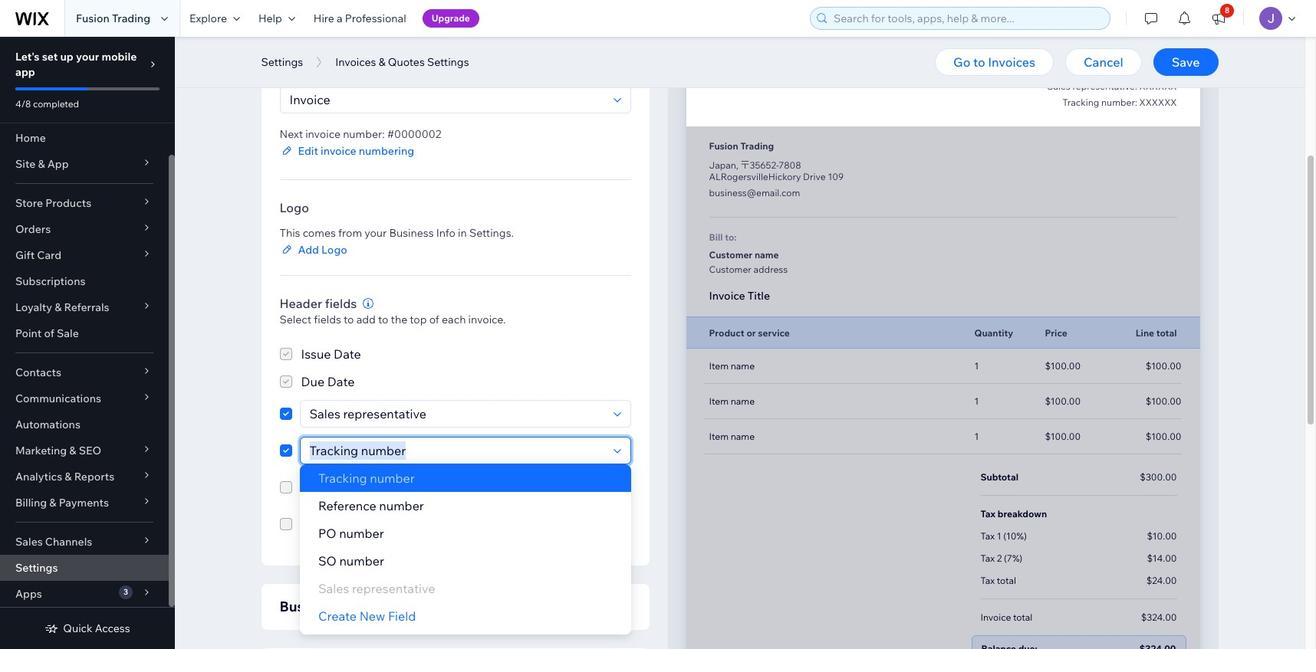 Task type: vqa. For each thing, say whether or not it's contained in the screenshot.
Manage Loyalty Can create and manage the settings, ways to earn, and rewards of a loyalty program. Can also manage tiers.
no



Task type: locate. For each thing, give the bounding box(es) containing it.
save
[[1172, 54, 1200, 70]]

tax for tax breakdown
[[981, 509, 996, 520]]

comes
[[303, 226, 336, 240]]

settings down 'help' button
[[261, 55, 303, 69]]

date: right issue
[[1098, 48, 1120, 60]]

0 horizontal spatial of
[[44, 327, 54, 341]]

0 vertical spatial total
[[1157, 327, 1177, 339]]

tax left 2 at bottom
[[981, 553, 995, 565]]

quick
[[63, 622, 93, 636]]

3 tax from the top
[[981, 553, 995, 565]]

tax for tax total
[[981, 575, 995, 587]]

fields up add
[[325, 296, 357, 311]]

numbering
[[359, 144, 414, 158]]

settings right quotes
[[427, 55, 469, 69]]

analytics
[[15, 470, 62, 484]]

#0000002 up numbering
[[387, 127, 441, 141]]

your for business
[[364, 226, 387, 240]]

fusion up mobile
[[76, 12, 110, 25]]

product
[[709, 327, 745, 339]]

(7%)
[[1004, 553, 1023, 565]]

tax
[[981, 509, 996, 520], [981, 531, 995, 542], [981, 553, 995, 565], [981, 575, 995, 587]]

number for reference number
[[379, 499, 424, 514]]

create
[[318, 609, 357, 624]]

2 item from the top
[[709, 396, 729, 407]]

settings
[[261, 55, 303, 69], [427, 55, 469, 69], [15, 561, 58, 575]]

0 vertical spatial logo
[[280, 200, 309, 216]]

1 tax from the top
[[981, 509, 996, 520]]

sales
[[1047, 81, 1071, 92], [15, 535, 43, 549]]

0 horizontal spatial #0000002
[[387, 127, 441, 141]]

19,
[[1141, 48, 1154, 60], [1141, 64, 1154, 76]]

0 vertical spatial #0000002
[[1123, 30, 1177, 44]]

invoice total
[[981, 612, 1033, 624]]

number:
[[1101, 97, 1137, 108], [343, 127, 385, 141]]

1 vertical spatial item
[[709, 396, 729, 407]]

of
[[429, 313, 439, 327], [44, 327, 54, 341]]

1 horizontal spatial your
[[364, 226, 387, 240]]

0 vertical spatial number:
[[1101, 97, 1137, 108]]

business up add logo button
[[389, 226, 434, 240]]

let's set up your mobile app
[[15, 50, 137, 79]]

settings up apps
[[15, 561, 58, 575]]

& inside loyalty & referrals popup button
[[55, 301, 62, 314]]

new
[[359, 609, 385, 624]]

0 vertical spatial fusion
[[76, 12, 110, 25]]

option
[[300, 465, 631, 492], [300, 575, 631, 603]]

each
[[442, 313, 466, 327]]

trading for fusion trading japan, 〒35652-7808 alrogersvillehickory drive 109 business@email.com
[[740, 140, 774, 152]]

name
[[343, 55, 375, 71], [755, 249, 779, 261], [731, 361, 755, 372], [731, 396, 755, 407], [731, 431, 755, 443]]

next invoice number: #0000002
[[280, 127, 441, 141]]

of right the top
[[429, 313, 439, 327]]

0 horizontal spatial fusion
[[76, 12, 110, 25]]

let's
[[15, 50, 40, 64]]

0 vertical spatial invoice
[[709, 289, 745, 303]]

2 date: from the top
[[1098, 64, 1120, 76]]

reference
[[318, 499, 376, 514]]

2 vertical spatial total
[[1013, 612, 1033, 624]]

7808
[[779, 160, 801, 171]]

& inside site & app dropdown button
[[38, 157, 45, 171]]

〒35652-
[[741, 160, 779, 171]]

1 vertical spatial your
[[364, 226, 387, 240]]

invoice inside button
[[321, 144, 356, 158]]

0 horizontal spatial sales
[[15, 535, 43, 549]]

1 item from the top
[[709, 361, 729, 372]]

1 vertical spatial logo
[[321, 243, 347, 257]]

logo down comes
[[321, 243, 347, 257]]

your right "up"
[[76, 50, 99, 64]]

trading up mobile
[[112, 12, 150, 25]]

Search for tools, apps, help & more... field
[[829, 8, 1105, 29]]

4/8 completed
[[15, 98, 79, 110]]

invoice for next
[[305, 127, 341, 141]]

0 vertical spatial invoice
[[305, 127, 341, 141]]

Choose a field field
[[305, 401, 609, 427], [305, 438, 609, 464], [305, 475, 609, 501], [305, 512, 609, 538]]

3 item from the top
[[709, 431, 729, 443]]

& for billing
[[49, 496, 56, 510]]

& for marketing
[[69, 444, 76, 458]]

1 choose a field field from the top
[[305, 401, 609, 427]]

number down reference number
[[339, 526, 384, 542]]

po number
[[318, 526, 384, 542]]

1 vertical spatial customer
[[709, 264, 752, 275]]

invoices left and
[[335, 55, 376, 69]]

3 item name from the top
[[709, 431, 755, 443]]

number for po number
[[339, 526, 384, 542]]

tax up tax 1 (10%)
[[981, 509, 996, 520]]

fields down header fields
[[314, 313, 341, 327]]

None checkbox
[[280, 345, 361, 364], [280, 373, 355, 391], [280, 400, 292, 428], [280, 437, 292, 465], [280, 511, 292, 538], [280, 345, 361, 364], [280, 373, 355, 391], [280, 400, 292, 428], [280, 437, 292, 465], [280, 511, 292, 538]]

& right the loyalty
[[55, 301, 62, 314]]

invoice left title
[[709, 289, 745, 303]]

4 tax from the top
[[981, 575, 995, 587]]

sales down billing
[[15, 535, 43, 549]]

2 vertical spatial item
[[709, 431, 729, 443]]

invoice up edit
[[305, 127, 341, 141]]

total down tax total
[[1013, 612, 1033, 624]]

#0000002 inside #0000002 issue date: dec 19, 2023 due date: dec 19, 2023 sales representative: xxxxxx tracking number: xxxxxx
[[1123, 30, 1177, 44]]

#0000002 up the save
[[1123, 30, 1177, 44]]

1 vertical spatial total
[[997, 575, 1016, 587]]

0 vertical spatial date:
[[1098, 48, 1120, 60]]

marketing
[[15, 444, 67, 458]]

0 vertical spatial 19,
[[1141, 48, 1154, 60]]

help button
[[249, 0, 304, 37]]

fusion inside fusion trading japan, 〒35652-7808 alrogersvillehickory drive 109 business@email.com
[[709, 140, 738, 152]]

so
[[318, 554, 337, 569]]

1 vertical spatial trading
[[740, 140, 774, 152]]

settings.
[[469, 226, 514, 240]]

communications
[[15, 392, 101, 406]]

number down po number
[[339, 554, 384, 569]]

seo
[[79, 444, 101, 458]]

settings inside sidebar element
[[15, 561, 58, 575]]

0 horizontal spatial number:
[[343, 127, 385, 141]]

& inside invoices & quotes settings button
[[379, 55, 386, 69]]

to left add
[[344, 313, 354, 327]]

0 horizontal spatial business
[[280, 598, 339, 616]]

1 vertical spatial option
[[300, 575, 631, 603]]

2 tax from the top
[[981, 531, 995, 542]]

address
[[754, 264, 788, 275]]

your
[[76, 50, 99, 64], [364, 226, 387, 240]]

analytics & reports button
[[0, 464, 169, 490]]

help
[[258, 12, 282, 25]]

1 vertical spatial invoice
[[321, 144, 356, 158]]

tax for tax 1 (10%)
[[981, 531, 995, 542]]

invoices right go
[[988, 54, 1036, 70]]

trading up the 〒35652-
[[740, 140, 774, 152]]

your inside "let's set up your mobile app"
[[76, 50, 99, 64]]

tax 2 (7%)
[[981, 553, 1023, 565]]

customer down to:
[[709, 249, 753, 261]]

1 vertical spatial fusion
[[709, 140, 738, 152]]

None field
[[285, 87, 609, 113]]

invoice
[[709, 289, 745, 303], [981, 612, 1011, 624]]

& left quotes
[[379, 55, 386, 69]]

1 horizontal spatial sales
[[1047, 81, 1071, 92]]

& left the 'reports'
[[65, 470, 72, 484]]

settings for settings link
[[15, 561, 58, 575]]

& left seo
[[69, 444, 76, 458]]

number: up edit invoice numbering button at the top of the page
[[343, 127, 385, 141]]

mobile
[[102, 50, 137, 64]]

0 vertical spatial fields
[[325, 296, 357, 311]]

top
[[410, 313, 427, 327]]

price
[[1045, 327, 1068, 339]]

edit invoice numbering
[[298, 144, 414, 158]]

customer up 'invoice title'
[[709, 264, 752, 275]]

number: down representative:
[[1101, 97, 1137, 108]]

business left info
[[280, 598, 339, 616]]

& right billing
[[49, 496, 56, 510]]

marketing & seo
[[15, 444, 101, 458]]

0 vertical spatial sales
[[1047, 81, 1071, 92]]

1 horizontal spatial number:
[[1101, 97, 1137, 108]]

bill to: customer name customer address
[[709, 232, 788, 275]]

1 vertical spatial dec
[[1122, 64, 1139, 76]]

1 horizontal spatial business
[[389, 226, 434, 240]]

fields
[[325, 296, 357, 311], [314, 313, 341, 327]]

settings for settings button
[[261, 55, 303, 69]]

1 vertical spatial invoice
[[981, 612, 1011, 624]]

invoice title
[[709, 289, 770, 303]]

add logo button
[[280, 242, 514, 258]]

1 horizontal spatial invoice
[[981, 612, 1011, 624]]

$300.00
[[1140, 472, 1177, 483]]

0 vertical spatial your
[[76, 50, 99, 64]]

2 dec from the top
[[1122, 64, 1139, 76]]

invoice down next invoice number: #0000002
[[321, 144, 356, 158]]

your right from
[[364, 226, 387, 240]]

1 horizontal spatial trading
[[740, 140, 774, 152]]

logo up this
[[280, 200, 309, 216]]

orders
[[15, 222, 51, 236]]

channels
[[45, 535, 92, 549]]

fusion for fusion trading
[[76, 12, 110, 25]]

1 horizontal spatial #0000002
[[1123, 30, 1177, 44]]

fusion
[[76, 12, 110, 25], [709, 140, 738, 152]]

0 vertical spatial xxxxxx
[[1139, 81, 1177, 92]]

$14.00
[[1147, 553, 1177, 565]]

(10%)
[[1003, 531, 1027, 542]]

1 vertical spatial business
[[280, 598, 339, 616]]

and
[[378, 55, 400, 71]]

0 vertical spatial item
[[709, 361, 729, 372]]

fusion up japan,
[[709, 140, 738, 152]]

& for site
[[38, 157, 45, 171]]

next
[[280, 127, 303, 141]]

1 horizontal spatial fusion
[[709, 140, 738, 152]]

0 horizontal spatial your
[[76, 50, 99, 64]]

go
[[954, 54, 971, 70]]

& inside billing & payments dropdown button
[[49, 496, 56, 510]]

or
[[747, 327, 756, 339]]

total for invoice total
[[1013, 612, 1033, 624]]

business@email.com
[[709, 187, 800, 199]]

your for mobile
[[76, 50, 99, 64]]

name inside bill to: customer name customer address
[[755, 249, 779, 261]]

1 vertical spatial 19,
[[1141, 64, 1154, 76]]

invoice
[[305, 127, 341, 141], [321, 144, 356, 158]]

1 vertical spatial date:
[[1098, 64, 1120, 76]]

number right reference
[[379, 499, 424, 514]]

0 horizontal spatial settings
[[15, 561, 58, 575]]

sales channels button
[[0, 529, 169, 555]]

trading for fusion trading
[[112, 12, 150, 25]]

None checkbox
[[280, 474, 292, 502]]

orders button
[[0, 216, 169, 242]]

0 vertical spatial trading
[[112, 12, 150, 25]]

number
[[402, 55, 448, 71], [379, 499, 424, 514], [339, 526, 384, 542], [339, 554, 384, 569]]

add
[[298, 243, 319, 257]]

of inside "link"
[[44, 327, 54, 341]]

3 choose a field field from the top
[[305, 475, 609, 501]]

invoice for edit
[[321, 144, 356, 158]]

invoice down tax total
[[981, 612, 1011, 624]]

trading
[[112, 12, 150, 25], [740, 140, 774, 152]]

1 vertical spatial item name
[[709, 396, 755, 407]]

sales up the tracking
[[1047, 81, 1071, 92]]

& inside marketing & seo popup button
[[69, 444, 76, 458]]

0 vertical spatial item name
[[709, 361, 755, 372]]

tax up tax 2 (7%)
[[981, 531, 995, 542]]

2 horizontal spatial to
[[973, 54, 985, 70]]

list box
[[300, 465, 631, 603]]

hire a professional
[[314, 12, 406, 25]]

1 vertical spatial fields
[[314, 313, 341, 327]]

document name and number
[[280, 55, 448, 71]]

0 vertical spatial option
[[300, 465, 631, 492]]

1 horizontal spatial logo
[[321, 243, 347, 257]]

0 vertical spatial dec
[[1122, 48, 1139, 60]]

sidebar element
[[0, 37, 175, 650]]

store products
[[15, 196, 91, 210]]

this
[[280, 226, 300, 240]]

0 vertical spatial 2023
[[1156, 48, 1177, 60]]

customer
[[709, 249, 753, 261], [709, 264, 752, 275]]

2 horizontal spatial settings
[[427, 55, 469, 69]]

total down tax 2 (7%)
[[997, 575, 1016, 587]]

invoice.
[[468, 313, 506, 327]]

1 2023 from the top
[[1156, 48, 1177, 60]]

of left sale
[[44, 327, 54, 341]]

2 2023 from the top
[[1156, 64, 1177, 76]]

0 horizontal spatial to
[[344, 313, 354, 327]]

1 vertical spatial sales
[[15, 535, 43, 549]]

1 vertical spatial 2023
[[1156, 64, 1177, 76]]

invoice for invoice total
[[981, 612, 1011, 624]]

0 horizontal spatial trading
[[112, 12, 150, 25]]

app
[[47, 157, 69, 171]]

professional
[[345, 12, 406, 25]]

0 horizontal spatial invoice
[[709, 289, 745, 303]]

go to invoices button
[[935, 48, 1054, 76]]

trading inside fusion trading japan, 〒35652-7808 alrogersvillehickory drive 109 business@email.com
[[740, 140, 774, 152]]

& for loyalty
[[55, 301, 62, 314]]

& right site
[[38, 157, 45, 171]]

total right line
[[1157, 327, 1177, 339]]

1 horizontal spatial settings
[[261, 55, 303, 69]]

date: up representative:
[[1098, 64, 1120, 76]]

communications button
[[0, 386, 169, 412]]

issue
[[1073, 48, 1096, 60]]

2 vertical spatial item name
[[709, 431, 755, 443]]

&
[[379, 55, 386, 69], [38, 157, 45, 171], [55, 301, 62, 314], [69, 444, 76, 458], [65, 470, 72, 484], [49, 496, 56, 510]]

1 vertical spatial xxxxxx
[[1139, 97, 1177, 108]]

& inside analytics & reports "dropdown button"
[[65, 470, 72, 484]]

0 vertical spatial customer
[[709, 249, 753, 261]]

109
[[828, 171, 844, 183]]

2 choose a field field from the top
[[305, 438, 609, 464]]

to
[[973, 54, 985, 70], [344, 313, 354, 327], [378, 313, 388, 327]]

breakdown
[[998, 509, 1047, 520]]

0 horizontal spatial invoices
[[335, 55, 376, 69]]

to right go
[[973, 54, 985, 70]]

tax down tax 2 (7%)
[[981, 575, 995, 587]]

to left the the
[[378, 313, 388, 327]]



Task type: describe. For each thing, give the bounding box(es) containing it.
list box containing reference number
[[300, 465, 631, 603]]

po
[[318, 526, 336, 542]]

this comes from your business info in settings.
[[280, 226, 514, 240]]

edit invoice numbering button
[[280, 143, 441, 159]]

access
[[95, 622, 130, 636]]

1 option from the top
[[300, 465, 631, 492]]

automations link
[[0, 412, 169, 438]]

product or service
[[709, 327, 790, 339]]

billing & payments button
[[0, 490, 169, 516]]

1 horizontal spatial of
[[429, 313, 439, 327]]

cancel
[[1084, 54, 1123, 70]]

add
[[356, 313, 376, 327]]

explore
[[189, 12, 227, 25]]

invoice for invoice title
[[709, 289, 745, 303]]

1 item name from the top
[[709, 361, 755, 372]]

#0000002 issue date: dec 19, 2023 due date: dec 19, 2023 sales representative: xxxxxx tracking number: xxxxxx
[[1047, 30, 1177, 108]]

subscriptions
[[15, 275, 86, 288]]

total for line total
[[1157, 327, 1177, 339]]

1 date: from the top
[[1098, 48, 1120, 60]]

to:
[[725, 232, 737, 243]]

sales inside popup button
[[15, 535, 43, 549]]

fusion for fusion trading japan, 〒35652-7808 alrogersvillehickory drive 109 business@email.com
[[709, 140, 738, 152]]

title
[[748, 289, 770, 303]]

site & app button
[[0, 151, 169, 177]]

save button
[[1153, 48, 1218, 76]]

line
[[1136, 327, 1154, 339]]

reports
[[74, 470, 114, 484]]

4/8
[[15, 98, 31, 110]]

1 19, from the top
[[1141, 48, 1154, 60]]

hire a professional link
[[304, 0, 415, 37]]

quick access
[[63, 622, 130, 636]]

fusion trading
[[76, 12, 150, 25]]

completed
[[33, 98, 79, 110]]

fusion trading japan, 〒35652-7808 alrogersvillehickory drive 109 business@email.com
[[709, 140, 844, 199]]

billing & payments
[[15, 496, 109, 510]]

marketing & seo button
[[0, 438, 169, 464]]

tax total
[[981, 575, 1016, 587]]

field
[[388, 609, 416, 624]]

cancel button
[[1065, 48, 1142, 76]]

0 vertical spatial business
[[389, 226, 434, 240]]

site & app
[[15, 157, 69, 171]]

number for so number
[[339, 554, 384, 569]]

contacts button
[[0, 360, 169, 386]]

number: inside #0000002 issue date: dec 19, 2023 due date: dec 19, 2023 sales representative: xxxxxx tracking number: xxxxxx
[[1101, 97, 1137, 108]]

fields for select
[[314, 313, 341, 327]]

to inside button
[[973, 54, 985, 70]]

select
[[280, 313, 312, 327]]

1 xxxxxx from the top
[[1139, 81, 1177, 92]]

store products button
[[0, 190, 169, 216]]

8
[[1225, 5, 1230, 15]]

2 item name from the top
[[709, 396, 755, 407]]

set
[[42, 50, 58, 64]]

header fields
[[280, 296, 357, 311]]

billing
[[15, 496, 47, 510]]

tax for tax 2 (7%)
[[981, 553, 995, 565]]

add logo
[[298, 243, 347, 257]]

1 horizontal spatial to
[[378, 313, 388, 327]]

logo inside add logo button
[[321, 243, 347, 257]]

quantity
[[975, 327, 1014, 339]]

payments
[[59, 496, 109, 510]]

2 19, from the top
[[1141, 64, 1154, 76]]

1 dec from the top
[[1122, 48, 1139, 60]]

app
[[15, 65, 35, 79]]

1 vertical spatial #0000002
[[387, 127, 441, 141]]

2 option from the top
[[300, 575, 631, 603]]

up
[[60, 50, 74, 64]]

reference number
[[318, 499, 424, 514]]

create new field
[[318, 609, 416, 624]]

1 horizontal spatial invoices
[[988, 54, 1036, 70]]

$324.00
[[1141, 612, 1177, 624]]

number right and
[[402, 55, 448, 71]]

settings link
[[0, 555, 169, 581]]

upgrade
[[432, 12, 470, 24]]

gift
[[15, 249, 35, 262]]

0 horizontal spatial logo
[[280, 200, 309, 216]]

drive
[[803, 171, 826, 183]]

2 xxxxxx from the top
[[1139, 97, 1177, 108]]

sales channels
[[15, 535, 92, 549]]

subscriptions link
[[0, 268, 169, 295]]

gift card
[[15, 249, 62, 262]]

1 customer from the top
[[709, 249, 753, 261]]

quick access button
[[45, 622, 130, 636]]

sales inside #0000002 issue date: dec 19, 2023 due date: dec 19, 2023 sales representative: xxxxxx tracking number: xxxxxx
[[1047, 81, 1071, 92]]

document
[[280, 55, 340, 71]]

business info
[[280, 598, 367, 616]]

invoices & quotes settings
[[335, 55, 469, 69]]

hire
[[314, 12, 334, 25]]

1 vertical spatial number:
[[343, 127, 385, 141]]

so number
[[318, 554, 384, 569]]

tracking
[[1063, 97, 1099, 108]]

3
[[123, 588, 128, 598]]

$10.00
[[1147, 531, 1177, 542]]

fields for header
[[325, 296, 357, 311]]

& for analytics
[[65, 470, 72, 484]]

representative:
[[1073, 81, 1137, 92]]

& for invoices
[[379, 55, 386, 69]]

upgrade button
[[422, 9, 479, 28]]

invoices & quotes settings button
[[328, 51, 477, 74]]

tax breakdown
[[981, 509, 1047, 520]]

apps
[[15, 588, 42, 601]]

site
[[15, 157, 35, 171]]

total for tax total
[[997, 575, 1016, 587]]

sale
[[57, 327, 79, 341]]

store
[[15, 196, 43, 210]]

subtotal
[[981, 472, 1019, 483]]

select fields to add to the top of each invoice.
[[280, 313, 506, 327]]

4 choose a field field from the top
[[305, 512, 609, 538]]

2 customer from the top
[[709, 264, 752, 275]]



